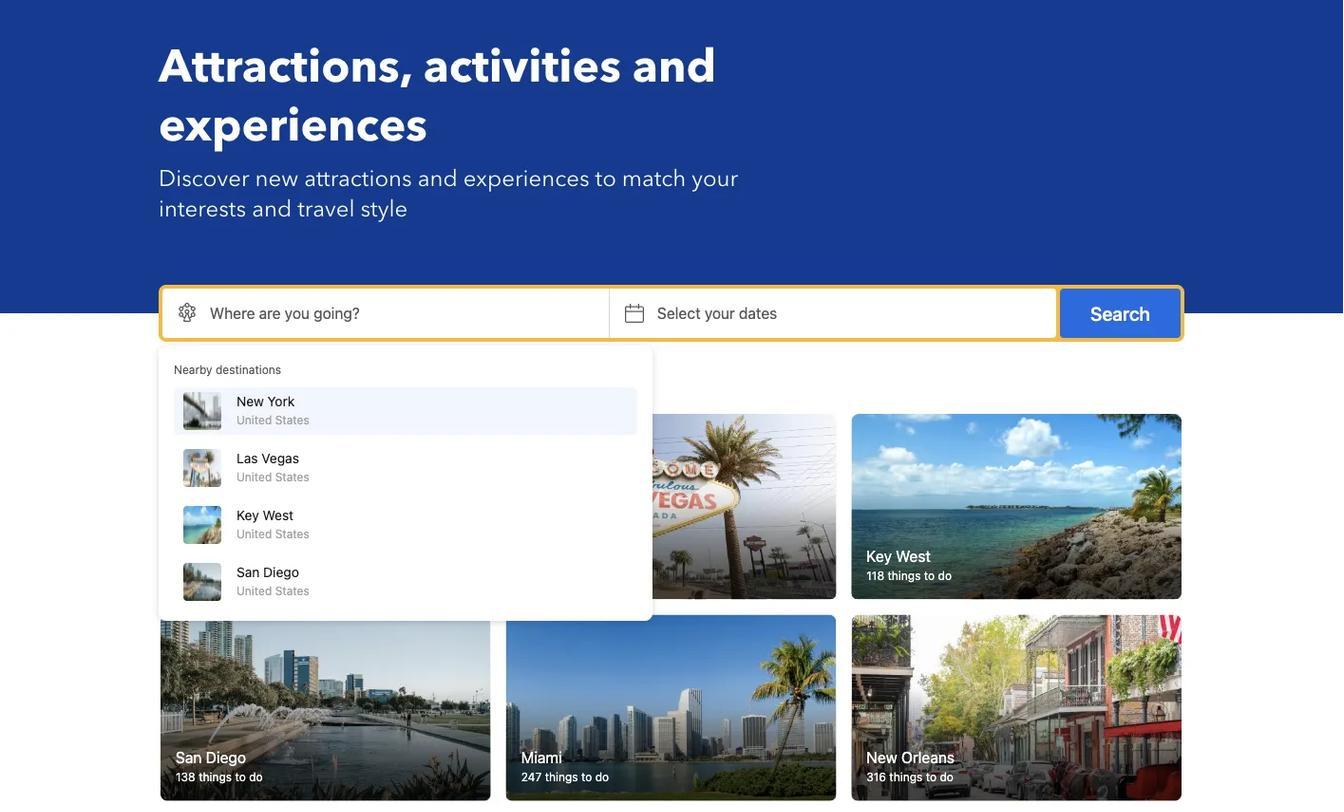 Task type: locate. For each thing, give the bounding box(es) containing it.
las vegas image
[[506, 414, 837, 600]]

united inside 'las vegas united states'
[[237, 470, 272, 484]]

new inside new york 1208 things to do
[[176, 548, 207, 566]]

states
[[275, 413, 310, 427], [275, 470, 310, 484], [275, 527, 310, 541], [275, 584, 310, 598]]

key
[[237, 508, 259, 524], [867, 548, 892, 566]]

new orleans 316 things to do
[[867, 749, 955, 784]]

west inside key west united states
[[263, 508, 294, 524]]

things for new orleans
[[890, 771, 923, 784]]

your right match
[[692, 163, 739, 194]]

0 vertical spatial west
[[263, 508, 294, 524]]

do inside the san diego 138 things to do
[[249, 771, 263, 784]]

states inside key west united states
[[275, 527, 310, 541]]

3 states from the top
[[275, 527, 310, 541]]

1 horizontal spatial and
[[418, 163, 458, 194]]

do for new orleans
[[940, 771, 954, 784]]

to left match
[[596, 163, 617, 194]]

0 vertical spatial new
[[237, 394, 264, 410]]

0 horizontal spatial key
[[237, 508, 259, 524]]

united inside san diego united states
[[237, 584, 272, 598]]

nearby destinations up new york united states
[[174, 363, 281, 376]]

1 vertical spatial west
[[896, 548, 931, 566]]

0 vertical spatial experiences
[[159, 95, 428, 157]]

things right the 118
[[888, 570, 921, 583]]

things right 138
[[199, 771, 232, 784]]

diego for san diego 138 things to do
[[206, 749, 246, 767]]

key up the 118
[[867, 548, 892, 566]]

new up "316"
[[867, 749, 898, 767]]

things inside new york 1208 things to do
[[206, 570, 239, 583]]

your
[[692, 163, 739, 194], [705, 305, 735, 323]]

do inside new york 1208 things to do
[[256, 570, 270, 583]]

your inside attractions, activities and experiences discover new attractions and experiences to match your interests and travel style
[[692, 163, 739, 194]]

san inside the san diego 138 things to do
[[176, 749, 202, 767]]

to down orleans
[[926, 771, 937, 784]]

1 horizontal spatial san
[[237, 565, 260, 581]]

new inside new york united states
[[237, 394, 264, 410]]

0 horizontal spatial new
[[176, 548, 207, 566]]

diego inside san diego united states
[[263, 565, 299, 581]]

things down orleans
[[890, 771, 923, 784]]

states up vegas on the bottom of page
[[275, 413, 310, 427]]

york inside new york united states
[[268, 394, 295, 410]]

1 horizontal spatial york
[[268, 394, 295, 410]]

1 horizontal spatial new
[[237, 394, 264, 410]]

states up san diego united states
[[275, 527, 310, 541]]

states down vegas on the bottom of page
[[275, 470, 310, 484]]

1 vertical spatial key
[[867, 548, 892, 566]]

to right the 118
[[925, 570, 935, 583]]

to inside new orleans 316 things to do
[[926, 771, 937, 784]]

things
[[206, 570, 239, 583], [888, 570, 921, 583], [199, 771, 232, 784], [545, 771, 578, 784], [890, 771, 923, 784]]

united inside key west united states
[[237, 527, 272, 541]]

new up 1208
[[176, 548, 207, 566]]

attractions, activities and experiences discover new attractions and experiences to match your interests and travel style
[[159, 36, 739, 225]]

west inside key west 118 things to do
[[896, 548, 931, 566]]

do inside key west 118 things to do
[[939, 570, 952, 583]]

united
[[237, 413, 272, 427], [237, 470, 272, 484], [237, 527, 272, 541], [237, 584, 272, 598]]

key down 'las vegas united states'
[[237, 508, 259, 524]]

diego for san diego united states
[[263, 565, 299, 581]]

1 vertical spatial san
[[176, 749, 202, 767]]

2 vertical spatial new
[[867, 749, 898, 767]]

to inside new york 1208 things to do
[[242, 570, 253, 583]]

united for las
[[237, 470, 272, 484]]

3 united from the top
[[237, 527, 272, 541]]

nearby destinations
[[174, 363, 281, 376], [161, 373, 346, 399]]

0 vertical spatial san
[[237, 565, 260, 581]]

united up new york 1208 things to do on the left bottom
[[237, 527, 272, 541]]

key inside key west 118 things to do
[[867, 548, 892, 566]]

0 horizontal spatial diego
[[206, 749, 246, 767]]

do for new york
[[256, 570, 270, 583]]

to for san diego
[[235, 771, 246, 784]]

york down key west united states
[[211, 548, 241, 566]]

1 vertical spatial new
[[176, 548, 207, 566]]

things right 1208
[[206, 570, 239, 583]]

diego
[[263, 565, 299, 581], [206, 749, 246, 767]]

0 vertical spatial diego
[[263, 565, 299, 581]]

diego inside the san diego 138 things to do
[[206, 749, 246, 767]]

key for key west 118 things to do
[[867, 548, 892, 566]]

0 horizontal spatial west
[[263, 508, 294, 524]]

and
[[633, 36, 717, 98], [418, 163, 458, 194], [252, 193, 292, 225]]

west
[[263, 508, 294, 524], [896, 548, 931, 566]]

things inside key west 118 things to do
[[888, 570, 921, 583]]

united down new york 1208 things to do on the left bottom
[[237, 584, 272, 598]]

key for key west united states
[[237, 508, 259, 524]]

2 states from the top
[[275, 470, 310, 484]]

united up las
[[237, 413, 272, 427]]

states for key west
[[275, 527, 310, 541]]

las vegas united states
[[237, 451, 310, 484]]

key west image
[[852, 414, 1182, 600]]

do inside new orleans 316 things to do
[[940, 771, 954, 784]]

san up 138
[[176, 749, 202, 767]]

2 united from the top
[[237, 470, 272, 484]]

2 horizontal spatial new
[[867, 749, 898, 767]]

states for las vegas
[[275, 470, 310, 484]]

united inside new york united states
[[237, 413, 272, 427]]

to inside key west 118 things to do
[[925, 570, 935, 583]]

do right the 118
[[939, 570, 952, 583]]

do for san diego
[[249, 771, 263, 784]]

nearby
[[174, 363, 213, 376], [161, 373, 228, 399]]

things inside new orleans 316 things to do
[[890, 771, 923, 784]]

interests
[[159, 193, 246, 225]]

0 horizontal spatial san
[[176, 749, 202, 767]]

san
[[237, 565, 260, 581], [176, 749, 202, 767]]

1 horizontal spatial key
[[867, 548, 892, 566]]

san down key west united states
[[237, 565, 260, 581]]

0 horizontal spatial experiences
[[159, 95, 428, 157]]

247
[[521, 771, 542, 784]]

states inside new york united states
[[275, 413, 310, 427]]

york up vegas on the bottom of page
[[268, 394, 295, 410]]

do right 138
[[249, 771, 263, 784]]

activities
[[424, 36, 621, 98]]

san for san diego 138 things to do
[[176, 749, 202, 767]]

travel
[[298, 193, 355, 225]]

york inside new york 1208 things to do
[[211, 548, 241, 566]]

states inside san diego united states
[[275, 584, 310, 598]]

york
[[268, 394, 295, 410], [211, 548, 241, 566]]

316
[[867, 771, 887, 784]]

do down key west united states
[[256, 570, 270, 583]]

1 states from the top
[[275, 413, 310, 427]]

4 united from the top
[[237, 584, 272, 598]]

do right 247
[[596, 771, 609, 784]]

things inside the san diego 138 things to do
[[199, 771, 232, 784]]

to right 138
[[235, 771, 246, 784]]

1 horizontal spatial west
[[896, 548, 931, 566]]

1 horizontal spatial diego
[[263, 565, 299, 581]]

san inside san diego united states
[[237, 565, 260, 581]]

Where are you going? search field
[[163, 289, 609, 338]]

4 states from the top
[[275, 584, 310, 598]]

to down key west united states
[[242, 570, 253, 583]]

1 horizontal spatial experiences
[[464, 163, 590, 194]]

orleans
[[902, 749, 955, 767]]

key inside key west united states
[[237, 508, 259, 524]]

new for new orleans 316 things to do
[[867, 749, 898, 767]]

new
[[237, 394, 264, 410], [176, 548, 207, 566], [867, 749, 898, 767]]

united for new
[[237, 413, 272, 427]]

to right 247
[[582, 771, 592, 784]]

to inside the san diego 138 things to do
[[235, 771, 246, 784]]

1 vertical spatial experiences
[[464, 163, 590, 194]]

new up las
[[237, 394, 264, 410]]

to for new orleans
[[926, 771, 937, 784]]

new york image
[[161, 414, 491, 600]]

0 horizontal spatial york
[[211, 548, 241, 566]]

0 vertical spatial york
[[268, 394, 295, 410]]

1 vertical spatial diego
[[206, 749, 246, 767]]

states for san diego
[[275, 584, 310, 598]]

your left dates at the right of page
[[705, 305, 735, 323]]

new inside new orleans 316 things to do
[[867, 749, 898, 767]]

do for key west
[[939, 570, 952, 583]]

1 united from the top
[[237, 413, 272, 427]]

united down las
[[237, 470, 272, 484]]

do down orleans
[[940, 771, 954, 784]]

experiences
[[159, 95, 428, 157], [464, 163, 590, 194]]

states down key west united states
[[275, 584, 310, 598]]

destinations
[[216, 363, 281, 376], [233, 373, 346, 399]]

to for key west
[[925, 570, 935, 583]]

west for key west 118 things to do
[[896, 548, 931, 566]]

select
[[658, 305, 701, 323]]

do
[[256, 570, 270, 583], [939, 570, 952, 583], [249, 771, 263, 784], [596, 771, 609, 784], [940, 771, 954, 784]]

1 vertical spatial york
[[211, 548, 241, 566]]

states inside 'las vegas united states'
[[275, 470, 310, 484]]

0 vertical spatial key
[[237, 508, 259, 524]]

new york 1208 things to do
[[176, 548, 270, 583]]

0 vertical spatial your
[[692, 163, 739, 194]]

things for san diego
[[199, 771, 232, 784]]

things down miami
[[545, 771, 578, 784]]

to
[[596, 163, 617, 194], [242, 570, 253, 583], [925, 570, 935, 583], [235, 771, 246, 784], [582, 771, 592, 784], [926, 771, 937, 784]]

miami image
[[506, 616, 837, 801]]

to inside miami 247 things to do
[[582, 771, 592, 784]]



Task type: vqa. For each thing, say whether or not it's contained in the screenshot.


Task type: describe. For each thing, give the bounding box(es) containing it.
search button
[[1061, 289, 1181, 338]]

1208
[[176, 570, 202, 583]]

las
[[237, 451, 258, 467]]

118
[[867, 570, 885, 583]]

things for new york
[[206, 570, 239, 583]]

select your dates
[[658, 305, 778, 323]]

new for new york 1208 things to do
[[176, 548, 207, 566]]

new orleans image
[[852, 616, 1182, 801]]

destinations up new york united states
[[216, 363, 281, 376]]

united for san
[[237, 584, 272, 598]]

attractions,
[[159, 36, 412, 98]]

style
[[361, 193, 408, 225]]

attractions
[[304, 163, 412, 194]]

united for key
[[237, 527, 272, 541]]

things for key west
[[888, 570, 921, 583]]

miami
[[521, 749, 562, 767]]

new york united states
[[237, 394, 310, 427]]

match
[[622, 163, 686, 194]]

0 horizontal spatial and
[[252, 193, 292, 225]]

san diego image
[[161, 616, 491, 801]]

do inside miami 247 things to do
[[596, 771, 609, 784]]

dates
[[739, 305, 778, 323]]

york for new york 1208 things to do
[[211, 548, 241, 566]]

to inside attractions, activities and experiences discover new attractions and experiences to match your interests and travel style
[[596, 163, 617, 194]]

vegas
[[262, 451, 299, 467]]

san diego 138 things to do
[[176, 749, 263, 784]]

discover
[[159, 163, 250, 194]]

nearby destinations up las
[[161, 373, 346, 399]]

york for new york united states
[[268, 394, 295, 410]]

search
[[1091, 302, 1151, 325]]

138
[[176, 771, 196, 784]]

key west 118 things to do
[[867, 548, 952, 583]]

west for key west united states
[[263, 508, 294, 524]]

key west united states
[[237, 508, 310, 541]]

new for new york united states
[[237, 394, 264, 410]]

san for san diego united states
[[237, 565, 260, 581]]

san diego united states
[[237, 565, 310, 598]]

to for new york
[[242, 570, 253, 583]]

things inside miami 247 things to do
[[545, 771, 578, 784]]

1 vertical spatial your
[[705, 305, 735, 323]]

new
[[255, 163, 299, 194]]

destinations up vegas on the bottom of page
[[233, 373, 346, 399]]

2 horizontal spatial and
[[633, 36, 717, 98]]

states for new york
[[275, 413, 310, 427]]

miami 247 things to do
[[521, 749, 609, 784]]



